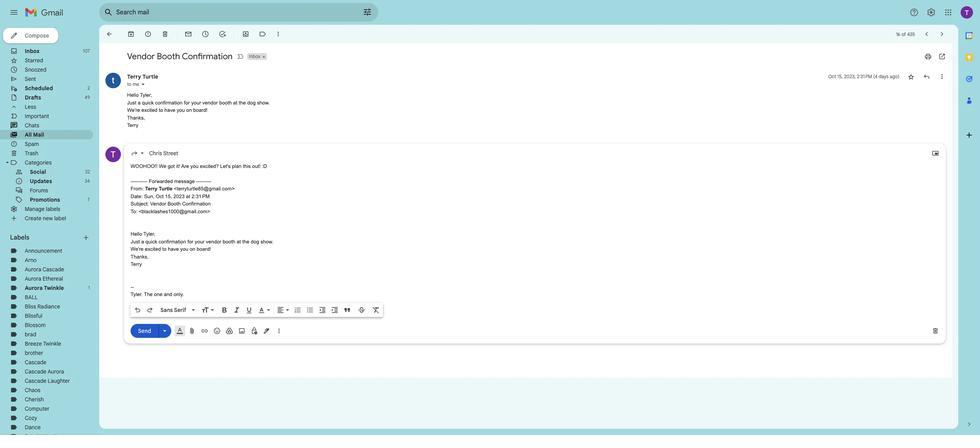 Task type: vqa. For each thing, say whether or not it's contained in the screenshot.
2nd the 8 from the bottom of the the No conversations selected main content
no



Task type: describe. For each thing, give the bounding box(es) containing it.
quote ‪(⌘⇧9)‬ image
[[343, 306, 351, 314]]

<terryturtle85@gmail.com>
[[174, 186, 235, 192]]

compose button
[[3, 28, 58, 43]]

cascade link
[[25, 359, 46, 366]]

brad link
[[25, 331, 36, 338]]

snoozed link
[[25, 66, 46, 73]]

this
[[243, 163, 251, 169]]

(4
[[873, 74, 878, 79]]

15, inside cell
[[837, 74, 843, 79]]

0 vertical spatial you
[[177, 107, 185, 113]]

chris street
[[149, 150, 178, 157]]

0 vertical spatial booth
[[219, 100, 232, 106]]

aurora ethereal link
[[25, 276, 63, 283]]

social link
[[30, 169, 46, 176]]

scheduled
[[25, 85, 53, 92]]

0 vertical spatial booth
[[157, 51, 180, 62]]

cherish
[[25, 396, 44, 403]]

create new label link
[[25, 215, 66, 222]]

brother
[[25, 350, 43, 357]]

send
[[138, 328, 151, 335]]

15, inside the ---------- forwarded message --------- from: terry turtle <terryturtle85@gmail.com> date: sun, oct 15, 2023 at 2:31 pm subject: vendor booth confirmation to:  <blacklashes1000@gmail.com>
[[165, 194, 172, 199]]

more send options image
[[161, 327, 169, 335]]

0 vertical spatial your
[[191, 100, 201, 106]]

chats link
[[25, 122, 39, 129]]

aurora for aurora cascade
[[25, 266, 41, 273]]

Search mail text field
[[116, 9, 341, 16]]

hello tyler, just a quick confirmation for your vendor booth at the dog show. we're excited to have you on board! thanks, terry inside message body text field
[[131, 231, 273, 267]]

manage
[[25, 206, 45, 213]]

32
[[85, 169, 90, 175]]

aurora for aurora twinkle
[[25, 285, 43, 292]]

cascade laughter
[[25, 378, 70, 385]]

7
[[88, 197, 90, 203]]

chris
[[149, 150, 162, 157]]

to inside message body text field
[[162, 246, 166, 252]]

0 vertical spatial we're
[[127, 107, 140, 113]]

social
[[30, 169, 46, 176]]

Not starred checkbox
[[907, 73, 915, 81]]

send button
[[131, 324, 158, 338]]

insert photo image
[[238, 327, 246, 335]]

back to all mail image
[[105, 30, 113, 38]]

bliss radiance
[[25, 303, 60, 310]]

terry inside the ---------- forwarded message --------- from: terry turtle <terryturtle85@gmail.com> date: sun, oct 15, 2023 at 2:31 pm subject: vendor booth confirmation to:  <blacklashes1000@gmail.com>
[[145, 186, 157, 192]]

arno
[[25, 257, 37, 264]]

0 vertical spatial tyler,
[[140, 92, 152, 98]]

underline ‪(⌘u)‬ image
[[245, 307, 253, 314]]

trash
[[25, 150, 38, 157]]

quick inside message body text field
[[145, 239, 157, 245]]

1 confirmation from the top
[[182, 51, 233, 62]]

labels
[[10, 234, 29, 242]]

categories link
[[25, 159, 52, 166]]

twinkle for aurora twinkle
[[44, 285, 64, 292]]

computer
[[25, 406, 49, 413]]

new
[[43, 215, 53, 222]]

terry up the to me
[[127, 73, 141, 80]]

0 vertical spatial excited
[[141, 107, 157, 113]]

0 vertical spatial just
[[127, 100, 136, 106]]

0 vertical spatial hello tyler, just a quick confirmation for your vendor booth at the dog show. we're excited to have you on board! thanks, terry
[[127, 92, 270, 128]]

0 vertical spatial quick
[[142, 100, 154, 106]]

add to tasks image
[[219, 30, 226, 38]]

breeze
[[25, 341, 42, 348]]

let's
[[220, 163, 231, 169]]

sun,
[[144, 194, 154, 199]]

forwarded
[[149, 178, 173, 184]]

one
[[154, 292, 162, 298]]

terry turtle
[[127, 73, 158, 80]]

me
[[133, 81, 139, 87]]

just inside message body text field
[[131, 239, 140, 245]]

days
[[879, 74, 889, 79]]

board! inside message body text field
[[197, 246, 211, 252]]

2023
[[173, 194, 185, 199]]

0 vertical spatial hello
[[127, 92, 139, 98]]

---------- forwarded message --------- from: terry turtle <terryturtle85@gmail.com> date: sun, oct 15, 2023 at 2:31 pm subject: vendor booth confirmation to:  <blacklashes1000@gmail.com>
[[131, 178, 235, 214]]

redo ‪(⌘y)‬ image
[[146, 306, 154, 314]]

updates link
[[30, 178, 52, 185]]

cascade aurora link
[[25, 369, 64, 376]]

terry up tyler.
[[131, 262, 142, 267]]

manage labels create new label
[[25, 206, 66, 222]]

important link
[[25, 113, 49, 120]]

at inside the ---------- forwarded message --------- from: terry turtle <terryturtle85@gmail.com> date: sun, oct 15, 2023 at 2:31 pm subject: vendor booth confirmation to:  <blacklashes1000@gmail.com>
[[186, 194, 190, 199]]

inbox link
[[25, 48, 40, 55]]

sans
[[160, 307, 173, 314]]

more image
[[274, 30, 282, 38]]

the
[[144, 292, 153, 298]]

dance link
[[25, 424, 41, 431]]

insert signature image
[[263, 327, 270, 335]]

2
[[87, 85, 90, 91]]

0 vertical spatial vendor
[[202, 100, 218, 106]]

got
[[168, 163, 175, 169]]

0 vertical spatial on
[[186, 107, 192, 113]]

vendor booth confirmation
[[127, 51, 233, 62]]

tyler.
[[131, 292, 143, 298]]

insert files using drive image
[[226, 327, 233, 335]]

search mail image
[[102, 5, 115, 19]]

oct inside the ---------- forwarded message --------- from: terry turtle <terryturtle85@gmail.com> date: sun, oct 15, 2023 at 2:31 pm subject: vendor booth confirmation to:  <blacklashes1000@gmail.com>
[[156, 194, 164, 199]]

confirmation inside the ---------- forwarded message --------- from: terry turtle <terryturtle85@gmail.com> date: sun, oct 15, 2023 at 2:31 pm subject: vendor booth confirmation to:  <blacklashes1000@gmail.com>
[[182, 201, 211, 207]]

spam link
[[25, 141, 39, 148]]

aurora ethereal
[[25, 276, 63, 283]]

inbox button
[[247, 53, 261, 60]]

to me
[[127, 81, 139, 87]]

scheduled link
[[25, 85, 53, 92]]

main menu image
[[9, 8, 19, 17]]

show details image
[[141, 82, 145, 87]]

show. inside message body text field
[[261, 239, 273, 245]]

aurora cascade link
[[25, 266, 64, 273]]

1 vertical spatial you
[[190, 163, 199, 169]]

bliss
[[25, 303, 36, 310]]

aurora up laughter
[[48, 369, 64, 376]]

insert link ‪(⌘k)‬ image
[[201, 327, 208, 335]]

bulleted list ‪(⌘⇧8)‬ image
[[306, 306, 314, 314]]

have inside message body text field
[[168, 246, 179, 252]]

0 vertical spatial confirmation
[[155, 100, 183, 106]]

report spam image
[[144, 30, 152, 38]]

thanks, inside message body text field
[[131, 254, 149, 260]]

cozy
[[25, 415, 37, 422]]

announcement
[[25, 248, 62, 255]]

booth inside message body text field
[[223, 239, 235, 245]]

2023,
[[844, 74, 856, 79]]

support image
[[910, 8, 919, 17]]

inbox for inbox 'link'
[[25, 48, 40, 55]]

labels image
[[259, 30, 267, 38]]

drafts
[[25, 94, 41, 101]]

starred
[[25, 57, 43, 64]]

undo ‪(⌘z)‬ image
[[134, 306, 141, 314]]

0 vertical spatial for
[[184, 100, 190, 106]]

sent
[[25, 76, 36, 83]]

older image
[[938, 30, 946, 38]]

dance
[[25, 424, 41, 431]]

107
[[83, 48, 90, 54]]

0 vertical spatial board!
[[193, 107, 208, 113]]

less
[[25, 103, 36, 110]]

breeze twinkle link
[[25, 341, 61, 348]]

forums link
[[30, 187, 48, 194]]

your inside message body text field
[[195, 239, 205, 245]]

hello inside message body text field
[[131, 231, 142, 237]]

more options image
[[277, 327, 281, 335]]



Task type: locate. For each thing, give the bounding box(es) containing it.
booth
[[157, 51, 180, 62], [168, 201, 181, 207]]

inbox inside button
[[249, 53, 260, 59]]

tab list
[[958, 25, 980, 408]]

inbox down labels "image"
[[249, 53, 260, 59]]

confirmation down the <blacklashes1000@gmail.com>
[[159, 239, 186, 245]]

1 horizontal spatial 2:31 pm
[[857, 74, 872, 79]]

2 vertical spatial you
[[180, 246, 188, 252]]

attach files image
[[188, 327, 196, 335]]

terry up sun, on the top left of the page
[[145, 186, 157, 192]]

16
[[896, 31, 900, 37]]

are
[[181, 163, 189, 169]]

1 vertical spatial just
[[131, 239, 140, 245]]

None search field
[[99, 3, 378, 22]]

the
[[239, 100, 246, 106], [242, 239, 249, 245]]

we're inside message body text field
[[131, 246, 144, 252]]

1 vertical spatial vendor
[[150, 201, 166, 207]]

aurora
[[25, 266, 41, 273], [25, 276, 41, 283], [25, 285, 43, 292], [48, 369, 64, 376]]

0 horizontal spatial a
[[138, 100, 141, 106]]

laughter
[[48, 378, 70, 385]]

2:31 pm left (4
[[857, 74, 872, 79]]

cascade down cascade link at the bottom left of the page
[[25, 369, 46, 376]]

promotions
[[30, 196, 60, 203]]

oct right sun, on the top left of the page
[[156, 194, 164, 199]]

0 vertical spatial have
[[164, 107, 175, 113]]

ball
[[25, 294, 38, 301]]

inbox for inbox button
[[249, 53, 260, 59]]

we're down to:
[[131, 246, 144, 252]]

aurora cascade
[[25, 266, 64, 273]]

1 vertical spatial 2:31 pm
[[192, 194, 210, 199]]

1 vertical spatial dog
[[251, 239, 259, 245]]

1 vertical spatial twinkle
[[43, 341, 61, 348]]

aurora twinkle
[[25, 285, 64, 292]]

1 vertical spatial on
[[190, 246, 195, 252]]

ball link
[[25, 294, 38, 301]]

to
[[127, 81, 131, 87], [159, 107, 163, 113], [162, 246, 166, 252]]

cherish link
[[25, 396, 44, 403]]

chaos link
[[25, 387, 40, 394]]

0 vertical spatial 2:31 pm
[[857, 74, 872, 79]]

to:
[[131, 209, 137, 214]]

tyler, down subject:
[[143, 231, 155, 237]]

snoozed
[[25, 66, 46, 73]]

2:31 pm down <terryturtle85@gmail.com>
[[192, 194, 210, 199]]

cascade up ethereal
[[43, 266, 64, 273]]

terry
[[127, 73, 141, 80], [127, 122, 138, 128], [145, 186, 157, 192], [131, 262, 142, 267]]

oct left 2023,
[[828, 74, 836, 79]]

drafts link
[[25, 94, 41, 101]]

2:31 pm
[[857, 74, 872, 79], [192, 194, 210, 199]]

0 horizontal spatial turtle
[[142, 73, 158, 80]]

indent more ‪(⌘])‬ image
[[331, 306, 339, 314]]

1 vertical spatial vendor
[[206, 239, 221, 245]]

booth down delete icon
[[157, 51, 180, 62]]

sans serif
[[160, 307, 186, 314]]

oct
[[828, 74, 836, 79], [156, 194, 164, 199]]

a
[[138, 100, 141, 106], [141, 239, 144, 245]]

italic ‪(⌘i)‬ image
[[233, 306, 241, 314]]

booth inside the ---------- forwarded message --------- from: terry turtle <terryturtle85@gmail.com> date: sun, oct 15, 2023 at 2:31 pm subject: vendor booth confirmation to:  <blacklashes1000@gmail.com>
[[168, 201, 181, 207]]

1 vertical spatial confirmation
[[159, 239, 186, 245]]

tyler,
[[140, 92, 152, 98], [143, 231, 155, 237]]

mail
[[33, 131, 44, 138]]

1 vertical spatial the
[[242, 239, 249, 245]]

0 vertical spatial to
[[127, 81, 131, 87]]

1 vertical spatial show.
[[261, 239, 273, 245]]

thanks, up tyler.
[[131, 254, 149, 260]]

aurora up aurora twinkle link
[[25, 276, 41, 283]]

archive image
[[127, 30, 135, 38]]

0 vertical spatial confirmation
[[182, 51, 233, 62]]

twinkle for breeze twinkle
[[43, 341, 61, 348]]

1 vertical spatial board!
[[197, 246, 211, 252]]

sans serif option
[[159, 306, 190, 314]]

settings image
[[927, 8, 936, 17]]

mark as unread image
[[184, 30, 192, 38]]

the inside message body text field
[[242, 239, 249, 245]]

0 vertical spatial vendor
[[127, 51, 155, 62]]

insert emoji ‪(⌘⇧2)‬ image
[[213, 327, 221, 335]]

vendor inside the ---------- forwarded message --------- from: terry turtle <terryturtle85@gmail.com> date: sun, oct 15, 2023 at 2:31 pm subject: vendor booth confirmation to:  <blacklashes1000@gmail.com>
[[150, 201, 166, 207]]

0 vertical spatial at
[[233, 100, 237, 106]]

arno link
[[25, 257, 37, 264]]

gmail image
[[25, 5, 67, 20]]

excited?
[[200, 163, 219, 169]]

1 vertical spatial confirmation
[[182, 201, 211, 207]]

dog inside message body text field
[[251, 239, 259, 245]]

0 horizontal spatial oct
[[156, 194, 164, 199]]

vendor inside message body text field
[[206, 239, 221, 245]]

1 horizontal spatial inbox
[[249, 53, 260, 59]]

1 vertical spatial excited
[[145, 246, 161, 252]]

1 vertical spatial hello
[[131, 231, 142, 237]]

trash link
[[25, 150, 38, 157]]

terry up type of response image
[[127, 122, 138, 128]]

aurora twinkle link
[[25, 285, 64, 292]]

cascade down brother
[[25, 359, 46, 366]]

blossom
[[25, 322, 46, 329]]

formatting options toolbar
[[131, 303, 383, 317]]

labels navigation
[[0, 25, 99, 436]]

thanks, down me
[[127, 115, 145, 121]]

<blacklashes1000@gmail.com>
[[139, 209, 210, 214]]

1 vertical spatial have
[[168, 246, 179, 252]]

inbox up starred link
[[25, 48, 40, 55]]

we're down the to me
[[127, 107, 140, 113]]

confirmation
[[182, 51, 233, 62], [182, 201, 211, 207]]

1 vertical spatial booth
[[223, 239, 235, 245]]

spam
[[25, 141, 39, 148]]

excited
[[141, 107, 157, 113], [145, 246, 161, 252]]

1 vertical spatial we're
[[131, 246, 144, 252]]

delete image
[[161, 30, 169, 38]]

aurora for aurora ethereal
[[25, 276, 41, 283]]

2 vertical spatial to
[[162, 246, 166, 252]]

quick down show details 'icon'
[[142, 100, 154, 106]]

1 vertical spatial tyler,
[[143, 231, 155, 237]]

oct inside cell
[[828, 74, 836, 79]]

0 horizontal spatial inbox
[[25, 48, 40, 55]]

0 horizontal spatial 15,
[[165, 194, 172, 199]]

promotions link
[[30, 196, 60, 203]]

2 confirmation from the top
[[182, 201, 211, 207]]

aurora down arno
[[25, 266, 41, 273]]

quick down the <blacklashes1000@gmail.com>
[[145, 239, 157, 245]]

1 vertical spatial booth
[[168, 201, 181, 207]]

and
[[164, 292, 172, 298]]

just down to:
[[131, 239, 140, 245]]

turtle
[[142, 73, 158, 80], [159, 186, 172, 192]]

just down the to me
[[127, 100, 136, 106]]

1 vertical spatial at
[[186, 194, 190, 199]]

0 vertical spatial dog
[[247, 100, 256, 106]]

cascade up chaos
[[25, 378, 46, 385]]

cascade for cascade laughter
[[25, 378, 46, 385]]

1 vertical spatial a
[[141, 239, 144, 245]]

starred link
[[25, 57, 43, 64]]

hello tyler, just a quick confirmation for your vendor booth at the dog show. we're excited to have you on board! thanks, terry
[[127, 92, 270, 128], [131, 231, 273, 267]]

message
[[174, 178, 195, 184]]

turtle up show details 'icon'
[[142, 73, 158, 80]]

booth up the <blacklashes1000@gmail.com>
[[168, 201, 181, 207]]

cozy link
[[25, 415, 37, 422]]

sent link
[[25, 76, 36, 83]]

all mail
[[25, 131, 44, 138]]

-- tyler. the one and only.
[[131, 284, 184, 298]]

on inside message body text field
[[190, 246, 195, 252]]

vendor
[[127, 51, 155, 62], [150, 201, 166, 207]]

manage labels link
[[25, 206, 60, 213]]

15, left 2023,
[[837, 74, 843, 79]]

for
[[184, 100, 190, 106], [187, 239, 193, 245]]

confirmation down the terry turtle
[[155, 100, 183, 106]]

date:
[[131, 194, 143, 199]]

1 vertical spatial 15,
[[165, 194, 172, 199]]

less button
[[0, 102, 93, 112]]

just
[[127, 100, 136, 106], [131, 239, 140, 245]]

a down subject:
[[141, 239, 144, 245]]

remove formatting ‪(⌘\)‬ image
[[372, 306, 380, 314]]

2:31 pm inside the ---------- forwarded message --------- from: terry turtle <terryturtle85@gmail.com> date: sun, oct 15, 2023 at 2:31 pm subject: vendor booth confirmation to:  <blacklashes1000@gmail.com>
[[192, 194, 210, 199]]

1 vertical spatial thanks,
[[131, 254, 149, 260]]

hello down to:
[[131, 231, 142, 237]]

vendor down sun, on the top left of the page
[[150, 201, 166, 207]]

from:
[[131, 186, 144, 192]]

we
[[159, 163, 166, 169]]

Message Body text field
[[131, 163, 939, 299]]

plan
[[232, 163, 242, 169]]

1
[[88, 285, 90, 291]]

inbox inside labels navigation
[[25, 48, 40, 55]]

twinkle right the breeze
[[43, 341, 61, 348]]

twinkle
[[44, 285, 64, 292], [43, 341, 61, 348]]

indent less ‪(⌘[)‬ image
[[319, 306, 326, 314]]

cascade for cascade aurora
[[25, 369, 46, 376]]

announcement link
[[25, 248, 62, 255]]

0 vertical spatial twinkle
[[44, 285, 64, 292]]

confirmation down <terryturtle85@gmail.com>
[[182, 201, 211, 207]]

move to inbox image
[[242, 30, 250, 38]]

turtle inside the ---------- forwarded message --------- from: terry turtle <terryturtle85@gmail.com> date: sun, oct 15, 2023 at 2:31 pm subject: vendor booth confirmation to:  <blacklashes1000@gmail.com>
[[159, 186, 172, 192]]

tyler, down show details 'icon'
[[140, 92, 152, 98]]

hello
[[127, 92, 139, 98], [131, 231, 142, 237]]

create
[[25, 215, 41, 222]]

turtle down forwarded
[[159, 186, 172, 192]]

34
[[85, 178, 90, 184]]

oct 15, 2023, 2:31 pm (4 days ago)
[[828, 74, 899, 79]]

1 vertical spatial your
[[195, 239, 205, 245]]

toggle confidential mode image
[[250, 327, 258, 335]]

labels heading
[[10, 234, 82, 242]]

numbered list ‪(⌘⇧7)‬ image
[[294, 306, 301, 314]]

brother link
[[25, 350, 43, 357]]

only.
[[174, 292, 184, 298]]

2:31 pm inside oct 15, 2023, 2:31 pm (4 days ago) cell
[[857, 74, 872, 79]]

0 vertical spatial show.
[[257, 100, 270, 106]]

excited inside message body text field
[[145, 246, 161, 252]]

1 vertical spatial turtle
[[159, 186, 172, 192]]

2 vertical spatial at
[[237, 239, 241, 245]]

updates
[[30, 178, 52, 185]]

tyler, inside message body text field
[[143, 231, 155, 237]]

street
[[163, 150, 178, 157]]

1 vertical spatial oct
[[156, 194, 164, 199]]

0 vertical spatial a
[[138, 100, 141, 106]]

1 vertical spatial to
[[159, 107, 163, 113]]

label
[[54, 215, 66, 222]]

1 horizontal spatial a
[[141, 239, 144, 245]]

1 horizontal spatial 15,
[[837, 74, 843, 79]]

0 vertical spatial the
[[239, 100, 246, 106]]

of
[[902, 31, 906, 37]]

0 horizontal spatial 2:31 pm
[[192, 194, 210, 199]]

aurora up ball
[[25, 285, 43, 292]]

for inside message body text field
[[187, 239, 193, 245]]

newer image
[[923, 30, 930, 38]]

twinkle down ethereal
[[44, 285, 64, 292]]

0 vertical spatial 15,
[[837, 74, 843, 79]]

bold ‪(⌘b)‬ image
[[221, 306, 228, 314]]

confirmation inside message body text field
[[159, 239, 186, 245]]

0 vertical spatial oct
[[828, 74, 836, 79]]

a down me
[[138, 100, 141, 106]]

not starred image
[[907, 73, 915, 81]]

woohoo!! we got it! are you excited? let's plan this out! :d
[[131, 163, 267, 169]]

cascade
[[43, 266, 64, 273], [25, 359, 46, 366], [25, 369, 46, 376], [25, 378, 46, 385]]

16 of 435
[[896, 31, 915, 37]]

bliss radiance link
[[25, 303, 60, 310]]

1 horizontal spatial turtle
[[159, 186, 172, 192]]

15,
[[837, 74, 843, 79], [165, 194, 172, 199]]

confirmation down snooze icon
[[182, 51, 233, 62]]

1 vertical spatial hello tyler, just a quick confirmation for your vendor booth at the dog show. we're excited to have you on board! thanks, terry
[[131, 231, 273, 267]]

49
[[85, 95, 90, 100]]

a inside message body text field
[[141, 239, 144, 245]]

categories
[[25, 159, 52, 166]]

subject:
[[131, 201, 149, 207]]

type of response image
[[131, 149, 138, 157]]

15, left 2023 on the top left of the page
[[165, 194, 172, 199]]

on
[[186, 107, 192, 113], [190, 246, 195, 252]]

dog
[[247, 100, 256, 106], [251, 239, 259, 245]]

vendor up the terry turtle
[[127, 51, 155, 62]]

cascade for cascade link at the bottom left of the page
[[25, 359, 46, 366]]

0 vertical spatial thanks,
[[127, 115, 145, 121]]

strikethrough ‪(⌘⇧x)‬ image
[[358, 306, 365, 314]]

advanced search options image
[[360, 4, 375, 20]]

0 vertical spatial turtle
[[142, 73, 158, 80]]

1 vertical spatial for
[[187, 239, 193, 245]]

brad
[[25, 331, 36, 338]]

hello down the to me
[[127, 92, 139, 98]]

1 vertical spatial quick
[[145, 239, 157, 245]]

1 horizontal spatial oct
[[828, 74, 836, 79]]

blissful link
[[25, 313, 42, 320]]

snooze image
[[202, 30, 209, 38]]

serif
[[174, 307, 186, 314]]

oct 15, 2023, 2:31 pm (4 days ago) cell
[[828, 73, 899, 81]]

discard draft ‪(⌘⇧d)‬ image
[[932, 327, 939, 335]]



